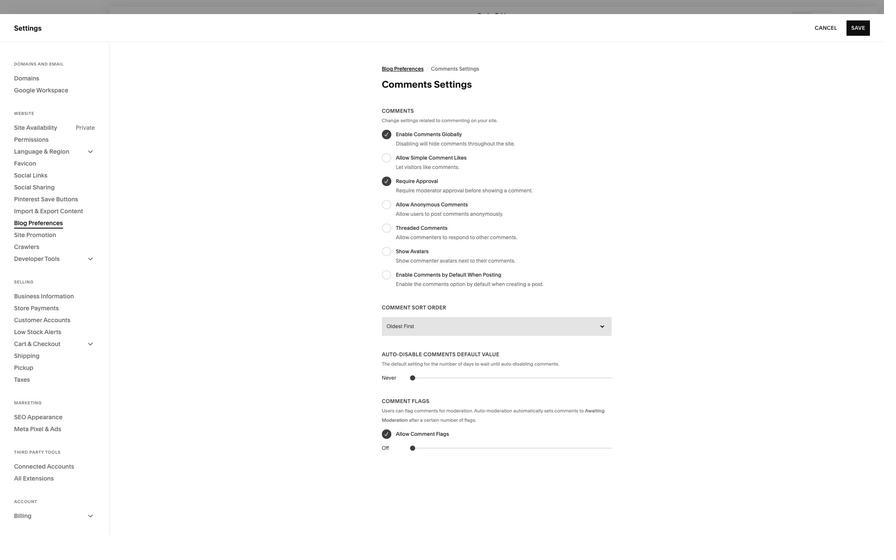 Task type: locate. For each thing, give the bounding box(es) containing it.
social
[[14, 172, 31, 179], [14, 184, 31, 191]]

comment down hide
[[429, 155, 453, 161]]

the
[[382, 362, 390, 367]]

by
[[442, 272, 448, 278], [467, 281, 473, 288]]

comments. down likes
[[432, 164, 459, 171]]

2 vertical spatial enable
[[396, 281, 413, 288]]

show left avatars
[[396, 249, 409, 255]]

comments. inside threaded comments allow commenters to respond to other comments.
[[490, 234, 517, 241]]

of left days at the bottom right of page
[[458, 362, 462, 367]]

comment
[[429, 155, 453, 161], [382, 305, 411, 311], [382, 399, 411, 405], [411, 431, 435, 438]]

enable
[[396, 131, 413, 138], [396, 272, 413, 278], [396, 281, 413, 288]]

all
[[14, 475, 22, 483]]

0 vertical spatial blog
[[382, 66, 393, 72]]

site down analytics
[[14, 124, 25, 132]]

3 allow from the top
[[396, 211, 409, 217]]

pickup
[[14, 365, 33, 372]]

default right the
[[391, 362, 407, 367]]

2 show from the top
[[396, 258, 409, 264]]

1 horizontal spatial site.
[[505, 141, 515, 147]]

accounts up all extensions link
[[47, 463, 74, 471]]

selling
[[14, 68, 36, 77], [14, 280, 34, 285]]

billing button
[[14, 511, 95, 523]]

blog preferences up 'promotion'
[[14, 220, 63, 227]]

save right cancel on the top of page
[[851, 25, 865, 31]]

1 website from the top
[[14, 53, 41, 61]]

site. inside comments change settings related to commenting on your site.
[[489, 118, 498, 124]]

shipping pickup taxes
[[14, 353, 39, 384]]

comments down / on the top left
[[382, 79, 432, 90]]

enable comments globally disabling will hide comments throughout the site.
[[396, 131, 515, 147]]

1 vertical spatial website
[[14, 111, 34, 116]]

1 horizontal spatial by
[[467, 281, 473, 288]]

0 vertical spatial number
[[439, 362, 457, 367]]

/ comments settings
[[426, 66, 479, 72]]

moderator
[[416, 188, 442, 194]]

None range field
[[382, 374, 612, 383], [382, 444, 612, 454], [382, 374, 612, 383], [382, 444, 612, 454]]

disabling
[[396, 141, 419, 147]]

1 vertical spatial show
[[396, 258, 409, 264]]

enable up comment sort order
[[396, 281, 413, 288]]

0 vertical spatial marketing
[[14, 84, 47, 92]]

0 vertical spatial blog preferences
[[382, 66, 424, 72]]

1 vertical spatial tools
[[45, 451, 61, 455]]

to inside show avatars show commenter avatars next to their comments.
[[470, 258, 475, 264]]

allow down threaded
[[396, 234, 409, 241]]

allow left the users
[[396, 211, 409, 217]]

& left the export
[[35, 208, 39, 215]]

to inside allow anonymous comments allow users to post comments anonymously.
[[425, 211, 430, 217]]

to left the awaiting
[[579, 408, 584, 414]]

/
[[426, 66, 429, 72]]

to inside auto-disable comments default value the default setting for the number of days to wait until auto-disabling comments.
[[475, 362, 479, 367]]

blog preferences
[[382, 66, 424, 72], [14, 220, 63, 227]]

1 vertical spatial domains
[[14, 75, 39, 82]]

0 vertical spatial auto-
[[382, 352, 399, 358]]

website up site availability
[[14, 111, 34, 116]]

to inside comments change settings related to commenting on your site.
[[436, 118, 440, 124]]

by down when
[[467, 281, 473, 288]]

site.
[[489, 118, 498, 124], [505, 141, 515, 147]]

0 vertical spatial blog preferences link
[[382, 61, 424, 77]]

comments up change
[[382, 108, 414, 114]]

auto-disable comments default value the default setting for the number of days to wait until auto-disabling comments.
[[382, 352, 559, 367]]

comments. inside allow simple comment likes let visitors like comments.
[[432, 164, 459, 171]]

number down moderation.
[[440, 418, 458, 424]]

1 horizontal spatial auto-
[[474, 408, 487, 414]]

preferences down the export
[[28, 220, 63, 227]]

the right setting
[[431, 362, 438, 367]]

1 vertical spatial the
[[414, 281, 422, 288]]

business
[[14, 293, 39, 301]]

1 require from the top
[[396, 178, 415, 185]]

1 show from the top
[[396, 249, 409, 255]]

comments. up posting
[[488, 258, 515, 264]]

1 vertical spatial save
[[41, 196, 55, 203]]

1 vertical spatial marketing
[[14, 401, 42, 406]]

default down when
[[474, 281, 491, 288]]

by down avatars
[[442, 272, 448, 278]]

0 vertical spatial the
[[496, 141, 504, 147]]

1 vertical spatial flags
[[436, 431, 449, 438]]

users
[[410, 211, 424, 217]]

0 vertical spatial selling
[[14, 68, 36, 77]]

0 vertical spatial enable
[[396, 131, 413, 138]]

comments left option
[[423, 281, 449, 288]]

comments right sets at the right bottom of the page
[[555, 408, 578, 414]]

private
[[76, 124, 95, 132]]

site inside site promotion crawlers
[[14, 231, 25, 239]]

your
[[478, 118, 488, 124]]

anonymously.
[[470, 211, 503, 217]]

1 vertical spatial auto-
[[474, 408, 487, 414]]

let
[[396, 164, 403, 171]]

comments up certain
[[414, 408, 438, 414]]

default up days at the bottom right of page
[[457, 352, 481, 358]]

throughout
[[468, 141, 495, 147]]

globally
[[442, 131, 462, 138]]

for up the after a certain number of flags.
[[439, 408, 445, 414]]

site up crawlers
[[14, 231, 25, 239]]

0 horizontal spatial auto-
[[382, 352, 399, 358]]

1 vertical spatial by
[[467, 281, 473, 288]]

domains google workspace
[[14, 75, 68, 94]]

asset library
[[14, 425, 57, 433]]

the up sort
[[414, 281, 422, 288]]

& inside 'link'
[[44, 148, 48, 156]]

& left region
[[44, 148, 48, 156]]

0 vertical spatial by
[[442, 272, 448, 278]]

blog down the import
[[14, 220, 27, 227]]

1 vertical spatial accounts
[[47, 463, 74, 471]]

enable for enable comments by default when posting enable the comments option by default when creating a post.
[[396, 272, 413, 278]]

domains
[[14, 62, 37, 67], [14, 75, 39, 82]]

1 vertical spatial require
[[396, 188, 415, 194]]

site. right throughout at the right of page
[[505, 141, 515, 147]]

preferences
[[394, 66, 424, 72], [28, 220, 63, 227]]

when
[[468, 272, 482, 278]]

developer
[[14, 255, 43, 263]]

when
[[492, 281, 505, 288]]

social links link
[[14, 170, 95, 182]]

0 vertical spatial site.
[[489, 118, 498, 124]]

after a certain number of flags.
[[408, 418, 476, 424]]

allow up let
[[396, 155, 409, 161]]

accounts inside connected accounts all extensions
[[47, 463, 74, 471]]

allow for allow anonymous comments allow users to post comments anonymously.
[[396, 202, 409, 208]]

meta pixel & ads link
[[14, 424, 95, 436]]

seo appearance link
[[14, 412, 95, 424]]

enable comments by default when posting enable the comments option by default when creating a post.
[[396, 272, 544, 288]]

for right setting
[[424, 362, 430, 367]]

selling down the domains and email
[[14, 68, 36, 77]]

0 horizontal spatial blog
[[14, 220, 27, 227]]

2 vertical spatial the
[[431, 362, 438, 367]]

preferences left / on the top left
[[394, 66, 424, 72]]

& right cart
[[28, 341, 32, 348]]

disable
[[399, 352, 422, 358]]

a right book
[[492, 12, 494, 18]]

selling link
[[14, 68, 95, 78]]

1 site from the top
[[14, 124, 25, 132]]

accounts inside the 'business information store payments customer accounts low stock alerts'
[[43, 317, 70, 324]]

2 horizontal spatial the
[[496, 141, 504, 147]]

seo appearance meta pixel & ads
[[14, 414, 62, 434]]

1 vertical spatial default
[[457, 352, 481, 358]]

1 horizontal spatial blog preferences link
[[382, 61, 424, 77]]

1 vertical spatial selling
[[14, 280, 34, 285]]

customer accounts link
[[14, 315, 95, 327]]

of left flags.
[[459, 418, 463, 424]]

default inside auto-disable comments default value the default setting for the number of days to wait until auto-disabling comments.
[[457, 352, 481, 358]]

1 vertical spatial for
[[439, 408, 445, 414]]

comments up the will
[[414, 131, 441, 138]]

0 horizontal spatial flags
[[412, 399, 430, 405]]

&
[[44, 148, 48, 156], [35, 208, 39, 215], [28, 341, 32, 348], [45, 426, 49, 434]]

comments up commenters
[[421, 225, 448, 231]]

1 allow from the top
[[396, 155, 409, 161]]

allow inside allow simple comment likes let visitors like comments.
[[396, 155, 409, 161]]

domains left and at the top left of the page
[[14, 62, 37, 67]]

tools up connected accounts link
[[45, 451, 61, 455]]

0 vertical spatial site
[[14, 124, 25, 132]]

0 vertical spatial default
[[449, 272, 467, 278]]

comments up threaded comments allow commenters to respond to other comments.
[[443, 211, 469, 217]]

site availability
[[14, 124, 57, 132]]

0 vertical spatial domains
[[14, 62, 37, 67]]

number left days at the bottom right of page
[[439, 362, 457, 367]]

default for when
[[449, 272, 467, 278]]

a inside enable comments by default when posting enable the comments option by default when creating a post.
[[528, 281, 530, 288]]

for inside auto-disable comments default value the default setting for the number of days to wait until auto-disabling comments.
[[424, 362, 430, 367]]

0 vertical spatial save
[[851, 25, 865, 31]]

0 horizontal spatial by
[[442, 272, 448, 278]]

0 vertical spatial require
[[396, 178, 415, 185]]

blog preferences link down the export
[[14, 217, 95, 229]]

setting
[[408, 362, 423, 367]]

blog left / on the top left
[[382, 66, 393, 72]]

comments down globally
[[441, 141, 467, 147]]

favicon link
[[14, 158, 95, 170]]

1 horizontal spatial blog preferences
[[382, 66, 424, 72]]

1 horizontal spatial the
[[431, 362, 438, 367]]

enable down commenter at the top of page
[[396, 272, 413, 278]]

import & export content link
[[14, 205, 95, 217]]

connected
[[14, 463, 46, 471]]

comments down approval
[[441, 202, 468, 208]]

acuity scheduling link
[[14, 129, 95, 139]]

allow left "anonymous" at the top left of the page
[[396, 202, 409, 208]]

comments right / on the top left
[[431, 66, 458, 72]]

commenting
[[442, 118, 470, 124]]

0 vertical spatial preferences
[[394, 66, 424, 72]]

blog preferences left / on the top left
[[382, 66, 424, 72]]

content
[[60, 208, 83, 215]]

social sharing link
[[14, 182, 95, 194]]

save button
[[847, 20, 870, 36]]

comments inside allow anonymous comments allow users to post comments anonymously.
[[443, 211, 469, 217]]

comments change settings related to commenting on your site.
[[382, 108, 498, 124]]

accounts up low stock alerts link
[[43, 317, 70, 324]]

settings right / on the top left
[[459, 66, 479, 72]]

social up pinterest
[[14, 184, 31, 191]]

1 vertical spatial default
[[391, 362, 407, 367]]

save inside favicon social links social sharing pinterest save buttons import & export content
[[41, 196, 55, 203]]

0 vertical spatial of
[[458, 362, 462, 367]]

1 vertical spatial social
[[14, 184, 31, 191]]

flags up the flag
[[412, 399, 430, 405]]

2 allow from the top
[[396, 202, 409, 208]]

comments. inside auto-disable comments default value the default setting for the number of days to wait until auto-disabling comments.
[[535, 362, 559, 367]]

& left ads
[[45, 426, 49, 434]]

marketing
[[14, 84, 47, 92], [14, 401, 42, 406]]

a inside the require approval require moderator approval before showing a comment.
[[504, 188, 507, 194]]

to left post
[[425, 211, 430, 217]]

blog preferences link
[[382, 61, 424, 77], [14, 217, 95, 229]]

require left moderator
[[396, 188, 415, 194]]

1 vertical spatial blog preferences
[[14, 220, 63, 227]]

blog
[[382, 66, 393, 72], [14, 220, 27, 227]]

enable up disabling on the left of the page
[[396, 131, 413, 138]]

0 vertical spatial social
[[14, 172, 31, 179]]

tools down the crawlers link
[[45, 255, 60, 263]]

allow for allow comment flags
[[396, 431, 409, 438]]

2 domains from the top
[[14, 75, 39, 82]]

the right throughout at the right of page
[[496, 141, 504, 147]]

avatars
[[440, 258, 457, 264]]

default inside enable comments by default when posting enable the comments option by default when creating a post.
[[449, 272, 467, 278]]

2 enable from the top
[[396, 272, 413, 278]]

1 vertical spatial number
[[440, 418, 458, 424]]

1 vertical spatial site.
[[505, 141, 515, 147]]

default inside auto-disable comments default value the default setting for the number of days to wait until auto-disabling comments.
[[391, 362, 407, 367]]

enable inside enable comments globally disabling will hide comments throughout the site.
[[396, 131, 413, 138]]

allow down moderation
[[396, 431, 409, 438]]

a right showing
[[504, 188, 507, 194]]

0 vertical spatial flags
[[412, 399, 430, 405]]

sort
[[412, 305, 426, 311]]

to right the next
[[470, 258, 475, 264]]

default
[[474, 281, 491, 288], [391, 362, 407, 367]]

0 vertical spatial show
[[396, 249, 409, 255]]

require down let
[[396, 178, 415, 185]]

1 vertical spatial blog
[[14, 220, 27, 227]]

the inside enable comments by default when posting enable the comments option by default when creating a post.
[[414, 281, 422, 288]]

value
[[482, 352, 500, 358]]

comment inside allow simple comment likes let visitors like comments.
[[429, 155, 453, 161]]

domains up google
[[14, 75, 39, 82]]

on
[[471, 118, 477, 124]]

selling up business
[[14, 280, 34, 285]]

0 horizontal spatial blog preferences
[[14, 220, 63, 227]]

comments. right disabling
[[535, 362, 559, 367]]

0 vertical spatial website
[[14, 53, 41, 61]]

0 horizontal spatial for
[[424, 362, 430, 367]]

0 vertical spatial default
[[474, 281, 491, 288]]

comments inside enable comments globally disabling will hide comments throughout the site.
[[414, 131, 441, 138]]

ads
[[50, 426, 61, 434]]

site. right your
[[489, 118, 498, 124]]

0 vertical spatial accounts
[[43, 317, 70, 324]]

auto- up the
[[382, 352, 399, 358]]

a right after
[[420, 418, 423, 424]]

comments right disable on the left bottom
[[424, 352, 456, 358]]

0 horizontal spatial blog preferences link
[[14, 217, 95, 229]]

all extensions link
[[14, 473, 95, 485]]

site for site promotion crawlers
[[14, 231, 25, 239]]

language & region
[[14, 148, 69, 156]]

wait
[[480, 362, 490, 367]]

show left commenter at the top of page
[[396, 258, 409, 264]]

2 site from the top
[[14, 231, 25, 239]]

1 horizontal spatial default
[[474, 281, 491, 288]]

to right related
[[436, 118, 440, 124]]

0 horizontal spatial save
[[41, 196, 55, 203]]

0 vertical spatial tools
[[45, 255, 60, 263]]

blog preferences link left / on the top left
[[382, 61, 424, 77]]

flag
[[405, 408, 413, 414]]

1 vertical spatial blog preferences link
[[14, 217, 95, 229]]

edit
[[119, 15, 131, 22]]

4 allow from the top
[[396, 234, 409, 241]]

appearance
[[27, 414, 62, 422]]

website
[[14, 53, 41, 61], [14, 111, 34, 116]]

save up the export
[[41, 196, 55, 203]]

2 social from the top
[[14, 184, 31, 191]]

flags down the after a certain number of flags.
[[436, 431, 449, 438]]

default up option
[[449, 272, 467, 278]]

comment sort order
[[382, 305, 446, 311]]

auto- up flags.
[[474, 408, 487, 414]]

0 horizontal spatial site.
[[489, 118, 498, 124]]

1 vertical spatial enable
[[396, 272, 413, 278]]

0 horizontal spatial the
[[414, 281, 422, 288]]

comments inside enable comments globally disabling will hide comments throughout the site.
[[441, 141, 467, 147]]

domains and email
[[14, 62, 64, 67]]

social down the favicon
[[14, 172, 31, 179]]

domains link
[[14, 72, 95, 84]]

1 enable from the top
[[396, 131, 413, 138]]

0 vertical spatial settings
[[14, 24, 42, 32]]

comments. right other
[[490, 234, 517, 241]]

settings down / comments settings
[[434, 79, 472, 90]]

0 vertical spatial for
[[424, 362, 430, 367]]

analytics link
[[14, 114, 95, 124]]

website up the domains and email
[[14, 53, 41, 61]]

0 horizontal spatial default
[[391, 362, 407, 367]]

to left wait at the bottom of the page
[[475, 362, 479, 367]]

comments down commenter at the top of page
[[414, 272, 441, 278]]

settings up the domains and email
[[14, 24, 42, 32]]

1 horizontal spatial save
[[851, 25, 865, 31]]

a left "post."
[[528, 281, 530, 288]]

tools
[[45, 255, 60, 263], [45, 451, 61, 455]]

1 domains from the top
[[14, 62, 37, 67]]

next
[[459, 258, 469, 264]]

domains inside domains google workspace
[[14, 75, 39, 82]]

allow
[[396, 155, 409, 161], [396, 202, 409, 208], [396, 211, 409, 217], [396, 234, 409, 241], [396, 431, 409, 438]]

1 vertical spatial site
[[14, 231, 25, 239]]

1 horizontal spatial preferences
[[394, 66, 424, 72]]

5 allow from the top
[[396, 431, 409, 438]]

language & region link
[[14, 146, 95, 158]]

1 vertical spatial preferences
[[28, 220, 63, 227]]

2 website from the top
[[14, 111, 34, 116]]

alerts
[[44, 329, 61, 336]]

domains for and
[[14, 62, 37, 67]]

simon
[[50, 483, 65, 490]]



Task type: describe. For each thing, give the bounding box(es) containing it.
1 marketing from the top
[[14, 84, 47, 92]]

website link
[[14, 52, 95, 63]]

store
[[14, 305, 29, 312]]

first
[[404, 324, 414, 330]]

sets
[[544, 408, 553, 414]]

favicon social links social sharing pinterest save buttons import & export content
[[14, 160, 83, 215]]

2 require from the top
[[396, 188, 415, 194]]

1 social from the top
[[14, 172, 31, 179]]

sharing
[[33, 184, 55, 191]]

pinterest
[[14, 196, 40, 203]]

approval
[[416, 178, 438, 185]]

default inside enable comments by default when posting enable the comments option by default when creating a post.
[[474, 281, 491, 288]]

cart & checkout link
[[14, 339, 95, 350]]

users can flag comments for moderation. auto-moderation automatically sets comments to
[[382, 408, 585, 414]]

2 selling from the top
[[14, 280, 34, 285]]

1 horizontal spatial blog
[[382, 66, 393, 72]]

2 vertical spatial settings
[[434, 79, 472, 90]]

language & region button
[[14, 146, 95, 158]]

users
[[382, 408, 395, 414]]

creating
[[506, 281, 526, 288]]

acuity scheduling
[[14, 130, 73, 138]]

flags.
[[464, 418, 476, 424]]

comments inside auto-disable comments default value the default setting for the number of days to wait until auto-disabling comments.
[[424, 352, 456, 358]]

party
[[29, 451, 44, 455]]

comments inside enable comments by default when posting enable the comments option by default when creating a post.
[[423, 281, 449, 288]]

comments inside threaded comments allow commenters to respond to other comments.
[[421, 225, 448, 231]]

asset library link
[[14, 424, 95, 435]]

to left other
[[470, 234, 475, 241]]

the inside auto-disable comments default value the default setting for the number of days to wait until auto-disabling comments.
[[431, 362, 438, 367]]

google workspace link
[[14, 84, 95, 96]]

shipping link
[[14, 350, 95, 362]]

allow for allow simple comment likes let visitors like comments.
[[396, 155, 409, 161]]

taxes
[[14, 376, 30, 384]]

comments settings
[[382, 79, 472, 90]]

region
[[49, 148, 69, 156]]

allow inside threaded comments allow commenters to respond to other comments.
[[396, 234, 409, 241]]

site for site availability
[[14, 124, 25, 132]]

0 horizontal spatial preferences
[[28, 220, 63, 227]]

save inside button
[[851, 25, 865, 31]]

1 horizontal spatial flags
[[436, 431, 449, 438]]

developer tools
[[14, 255, 60, 263]]

comment flags
[[382, 399, 430, 405]]

language
[[14, 148, 43, 156]]

site. inside enable comments globally disabling will hide comments throughout the site.
[[505, 141, 515, 147]]

certain
[[424, 418, 439, 424]]

comments inside allow anonymous comments allow users to post comments anonymously.
[[441, 202, 468, 208]]

low
[[14, 329, 26, 336]]

comments inside enable comments by default when posting enable the comments option by default when creating a post.
[[414, 272, 441, 278]]

email
[[49, 62, 64, 67]]

1 vertical spatial settings
[[459, 66, 479, 72]]

of inside auto-disable comments default value the default setting for the number of days to wait until auto-disabling comments.
[[458, 362, 462, 367]]

related
[[419, 118, 435, 124]]

oldest first
[[387, 324, 414, 330]]

2 marketing from the top
[[14, 401, 42, 406]]

domains for google
[[14, 75, 39, 82]]

checkout
[[33, 341, 60, 348]]

asset
[[14, 425, 33, 433]]

require approval require moderator approval before showing a comment.
[[396, 178, 533, 194]]

comments inside comments change settings related to commenting on your site.
[[382, 108, 414, 114]]

website inside 'link'
[[14, 53, 41, 61]]

cart
[[14, 341, 26, 348]]

comment down after
[[411, 431, 435, 438]]

1 vertical spatial of
[[459, 418, 463, 424]]

hide
[[429, 141, 440, 147]]

crawlers
[[14, 243, 39, 251]]

will
[[420, 141, 428, 147]]

comments. inside show avatars show commenter avatars next to their comments.
[[488, 258, 515, 264]]

& inside seo appearance meta pixel & ads
[[45, 426, 49, 434]]

moderation
[[382, 418, 408, 424]]

before
[[465, 188, 481, 194]]

pickup link
[[14, 362, 95, 374]]

cart & checkout
[[14, 341, 60, 348]]

payments
[[31, 305, 59, 312]]

like
[[423, 164, 431, 171]]

acuity
[[14, 130, 35, 138]]

3 enable from the top
[[396, 281, 413, 288]]

book a table
[[478, 12, 509, 18]]

1 horizontal spatial for
[[439, 408, 445, 414]]

oldest
[[387, 324, 403, 330]]

low stock alerts link
[[14, 327, 95, 339]]

allow simple comment likes let visitors like comments.
[[396, 155, 467, 171]]

commenter
[[410, 258, 439, 264]]

default for value
[[457, 352, 481, 358]]

marketing link
[[14, 83, 95, 93]]

billing
[[14, 513, 32, 521]]

anonymous
[[410, 202, 440, 208]]

respond
[[449, 234, 469, 241]]

connected accounts link
[[14, 461, 95, 473]]

the inside enable comments globally disabling will hide comments throughout the site.
[[496, 141, 504, 147]]

moderation.
[[446, 408, 473, 414]]

& inside favicon social links social sharing pinterest save buttons import & export content
[[35, 208, 39, 215]]

site promotion link
[[14, 229, 95, 241]]

other
[[476, 234, 489, 241]]

number inside auto-disable comments default value the default setting for the number of days to wait until auto-disabling comments.
[[439, 362, 457, 367]]

moderation
[[487, 408, 512, 414]]

cancel
[[815, 25, 837, 31]]

links
[[33, 172, 47, 179]]

stock
[[27, 329, 43, 336]]

account
[[14, 500, 37, 505]]

approval
[[443, 188, 464, 194]]

cancel button
[[815, 20, 837, 36]]

workspace
[[36, 87, 68, 94]]

automatically
[[514, 408, 543, 414]]

1 selling from the top
[[14, 68, 36, 77]]

comment up oldest
[[382, 305, 411, 311]]

billing link
[[14, 511, 95, 523]]

auto-
[[501, 362, 513, 367]]

auto- inside auto-disable comments default value the default setting for the number of days to wait until auto-disabling comments.
[[382, 352, 399, 358]]

library
[[34, 425, 57, 433]]

off
[[382, 446, 389, 452]]

developer tools button
[[14, 253, 95, 265]]

awaiting moderation
[[382, 408, 605, 424]]

until
[[491, 362, 500, 367]]

book
[[478, 12, 490, 18]]

comment.
[[508, 188, 533, 194]]

avatars
[[410, 249, 429, 255]]

to left respond
[[443, 234, 447, 241]]

tools inside "dropdown button"
[[45, 255, 60, 263]]

enable for enable comments globally disabling will hide comments throughout the site.
[[396, 131, 413, 138]]

comment up can
[[382, 399, 411, 405]]

likes
[[454, 155, 467, 161]]

and
[[38, 62, 48, 67]]

simple
[[411, 155, 427, 161]]



Task type: vqa. For each thing, say whether or not it's contained in the screenshot.
sets
yes



